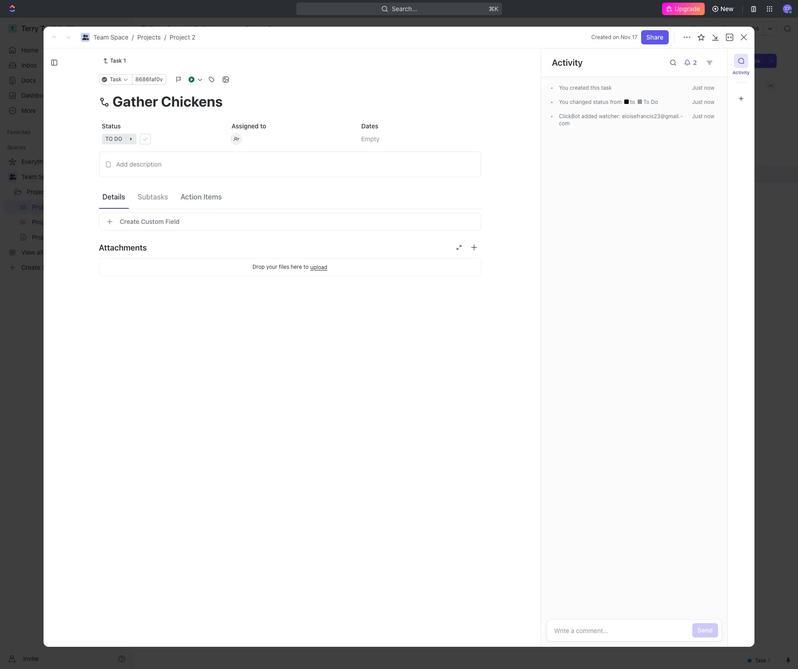 Task type: vqa. For each thing, say whether or not it's contained in the screenshot.
Agency Management link to the left
no



Task type: locate. For each thing, give the bounding box(es) containing it.
upload
[[310, 264, 328, 271]]

to up eloisefrancis23@gmail.
[[644, 99, 650, 105]]

add
[[734, 57, 746, 64], [239, 125, 249, 132], [116, 160, 128, 168], [179, 201, 191, 208]]

team space link for user group icon
[[21, 170, 127, 184]]

0 vertical spatial you
[[559, 84, 569, 91]]

add task down action
[[179, 201, 205, 208]]

activity up customize
[[733, 70, 750, 75]]

0 horizontal spatial to do
[[105, 136, 122, 142]]

1 horizontal spatial to do
[[165, 226, 182, 233]]

2 now from the top
[[705, 99, 715, 105]]

0 horizontal spatial add task button
[[175, 200, 209, 210]]

1 vertical spatial project
[[170, 33, 190, 41]]

activity inside task sidebar navigation tab list
[[733, 70, 750, 75]]

2 vertical spatial now
[[705, 113, 715, 120]]

to down field
[[165, 226, 172, 233]]

2 horizontal spatial add task
[[734, 57, 761, 64]]

2 just from the top
[[692, 99, 703, 105]]

share button down the upgrade
[[686, 21, 714, 36]]

add task button down task 2
[[175, 200, 209, 210]]

you
[[559, 84, 569, 91], [559, 99, 569, 105]]

2 vertical spatial do
[[174, 226, 182, 233]]

0 vertical spatial add task button
[[729, 54, 766, 68]]

to down status
[[105, 136, 113, 142]]

2 horizontal spatial team
[[149, 24, 165, 32]]

invite
[[23, 655, 39, 663]]

to do down status
[[105, 136, 122, 142]]

share button right 17
[[641, 30, 669, 44]]

0 vertical spatial activity
[[552, 57, 583, 68]]

0 vertical spatial user group image
[[141, 26, 147, 31]]

task up customize
[[748, 57, 761, 64]]

Edit task name text field
[[99, 93, 481, 110]]

activity up 'created'
[[552, 57, 583, 68]]

assigned
[[231, 122, 259, 130]]

3 just from the top
[[692, 113, 703, 120]]

2 horizontal spatial projects
[[203, 24, 227, 32]]

task
[[748, 57, 761, 64], [110, 57, 122, 64], [110, 76, 121, 83], [251, 125, 262, 132], [179, 186, 193, 193], [192, 201, 205, 208]]

to do down field
[[165, 226, 182, 233]]

you left 'created'
[[559, 84, 569, 91]]

user group image up home link
[[82, 35, 89, 40]]

1 you from the top
[[559, 84, 569, 91]]

0 horizontal spatial share
[[647, 33, 664, 41]]

add task up customize
[[734, 57, 761, 64]]

0 vertical spatial just now
[[692, 84, 715, 91]]

Search tasks... text field
[[688, 101, 777, 114]]

upload button
[[310, 264, 328, 271]]

1 just from the top
[[692, 84, 703, 91]]

space up task 1
[[111, 33, 128, 41]]

0 vertical spatial team
[[149, 24, 165, 32]]

do up eloisefrancis23@gmail.
[[651, 99, 658, 105]]

2 vertical spatial just
[[692, 113, 703, 120]]

1 horizontal spatial team
[[93, 33, 109, 41]]

do
[[651, 99, 658, 105], [114, 136, 122, 142], [174, 226, 182, 233]]

share right 17
[[647, 33, 664, 41]]

gather chickens
[[192, 170, 240, 178]]

1 vertical spatial team space
[[21, 173, 56, 180]]

on
[[613, 34, 619, 40]]

space
[[167, 24, 184, 32], [111, 33, 128, 41], [38, 173, 56, 180]]

1 vertical spatial you
[[559, 99, 569, 105]]

tt button
[[781, 2, 795, 16]]

sidebar navigation
[[0, 18, 133, 670]]

0 horizontal spatial project
[[170, 33, 190, 41]]

1 vertical spatial to do
[[105, 136, 122, 142]]

0 horizontal spatial space
[[38, 173, 56, 180]]

task down task 1 link on the top of page
[[110, 76, 121, 83]]

action items
[[181, 193, 222, 201]]

1 vertical spatial projects
[[137, 33, 161, 41]]

1 vertical spatial add task button
[[228, 124, 266, 134]]

user group image
[[141, 26, 147, 31], [82, 35, 89, 40]]

tree containing team space
[[4, 155, 129, 275]]

1 vertical spatial activity
[[733, 70, 750, 75]]

1 horizontal spatial share
[[691, 24, 708, 32]]

added
[[582, 113, 598, 120]]

1 vertical spatial user group image
[[82, 35, 89, 40]]

task left 1
[[110, 57, 122, 64]]

board link
[[164, 80, 183, 92]]

changed status from
[[569, 99, 624, 105]]

team space up team space / projects / project 2
[[149, 24, 184, 32]]

just now
[[692, 84, 715, 91], [692, 99, 715, 105], [692, 113, 715, 120]]

team up task 1 link on the top of page
[[93, 33, 109, 41]]

user group image up team space / projects / project 2
[[141, 26, 147, 31]]

1 vertical spatial share
[[647, 33, 664, 41]]

space right user group icon
[[38, 173, 56, 180]]

add inside button
[[116, 160, 128, 168]]

0 horizontal spatial projects
[[27, 188, 50, 196]]

0 horizontal spatial add task
[[179, 201, 205, 208]]

new button
[[708, 2, 739, 16]]

2
[[268, 24, 272, 32], [192, 33, 196, 41], [693, 59, 697, 66], [194, 186, 198, 193], [192, 226, 195, 233]]

just for added watcher:
[[692, 113, 703, 120]]

projects
[[203, 24, 227, 32], [137, 33, 161, 41], [27, 188, 50, 196]]

tt
[[785, 6, 791, 11]]

2 vertical spatial to do
[[165, 226, 182, 233]]

tree inside sidebar navigation
[[4, 155, 129, 275]]

0 vertical spatial share
[[691, 24, 708, 32]]

1 horizontal spatial project
[[245, 24, 266, 32]]

add task button up customize
[[729, 54, 766, 68]]

do down field
[[174, 226, 182, 233]]

task sidebar navigation tab list
[[732, 54, 751, 106]]

2 vertical spatial just now
[[692, 113, 715, 120]]

add task button
[[729, 54, 766, 68], [228, 124, 266, 134], [175, 200, 209, 210]]

1 vertical spatial now
[[705, 99, 715, 105]]

now
[[705, 84, 715, 91], [705, 99, 715, 105], [705, 113, 715, 120]]

create custom field button
[[99, 213, 481, 231]]

1 horizontal spatial add task button
[[228, 124, 266, 134]]

add task down calendar
[[239, 125, 262, 132]]

share
[[691, 24, 708, 32], [647, 33, 664, 41]]

team space / projects / project 2
[[93, 33, 196, 41]]

subtasks
[[138, 193, 168, 201]]

1 horizontal spatial add task
[[239, 125, 262, 132]]

2 horizontal spatial add task button
[[729, 54, 766, 68]]

team space
[[149, 24, 184, 32], [21, 173, 56, 180]]

0 vertical spatial just
[[692, 84, 703, 91]]

added watcher:
[[580, 113, 622, 120]]

1 vertical spatial just now
[[692, 99, 715, 105]]

0 vertical spatial space
[[167, 24, 184, 32]]

action items button
[[177, 189, 225, 205]]

upgrade
[[675, 5, 700, 12]]

task inside dropdown button
[[110, 76, 121, 83]]

do inside task sidebar content section
[[651, 99, 658, 105]]

2 just now from the top
[[692, 99, 715, 105]]

2 vertical spatial space
[[38, 173, 56, 180]]

1 vertical spatial add task
[[239, 125, 262, 132]]

team space link
[[138, 23, 187, 34], [93, 33, 128, 41], [21, 170, 127, 184]]

add left description
[[116, 160, 128, 168]]

2 horizontal spatial space
[[167, 24, 184, 32]]

from
[[610, 99, 622, 105]]

tree
[[4, 155, 129, 275]]

1 horizontal spatial activity
[[733, 70, 750, 75]]

you for you created this task
[[559, 84, 569, 91]]

team space right user group icon
[[21, 173, 56, 180]]

team space link for the left user group image
[[93, 33, 128, 41]]

share down the upgrade
[[691, 24, 708, 32]]

2 vertical spatial team
[[21, 173, 37, 180]]

to right here
[[304, 264, 309, 270]]

1 vertical spatial just
[[692, 99, 703, 105]]

attachments
[[99, 243, 147, 252]]

0 vertical spatial to do
[[642, 99, 658, 105]]

to do button
[[99, 131, 222, 147]]

1 vertical spatial do
[[114, 136, 122, 142]]

1 horizontal spatial project 2 link
[[234, 23, 274, 34]]

1 horizontal spatial share button
[[686, 21, 714, 36]]

2 vertical spatial add task button
[[175, 200, 209, 210]]

task down the edit task name text field
[[251, 125, 262, 132]]

task down gather
[[179, 186, 193, 193]]

3 now from the top
[[705, 113, 715, 120]]

8686faf0v button
[[132, 74, 166, 85]]

task 1 link
[[99, 56, 130, 66]]

send
[[698, 627, 713, 634]]

space up team space / projects / project 2
[[167, 24, 184, 32]]

2 vertical spatial projects
[[27, 188, 50, 196]]

/
[[188, 24, 190, 32], [231, 24, 232, 32], [132, 33, 134, 41], [164, 33, 166, 41]]

projects inside sidebar navigation
[[27, 188, 50, 196]]

2 you from the top
[[559, 99, 569, 105]]

hide
[[693, 82, 707, 90]]

0 horizontal spatial projects link
[[27, 185, 104, 199]]

0 horizontal spatial do
[[114, 136, 122, 142]]

team
[[149, 24, 165, 32], [93, 33, 109, 41], [21, 173, 37, 180]]

add description button
[[102, 157, 478, 172]]

2 horizontal spatial to do
[[642, 99, 658, 105]]

do down status
[[114, 136, 122, 142]]

to inside drop your files here to upload
[[304, 264, 309, 270]]

0 horizontal spatial team
[[21, 173, 37, 180]]

2 horizontal spatial do
[[651, 99, 658, 105]]

team up team space / projects / project 2
[[149, 24, 165, 32]]

just
[[692, 84, 703, 91], [692, 99, 703, 105], [692, 113, 703, 120]]

favorites
[[7, 129, 31, 136]]

to
[[630, 99, 637, 105], [644, 99, 650, 105], [260, 122, 266, 130], [105, 136, 113, 142], [165, 226, 172, 233], [304, 264, 309, 270]]

gather
[[192, 170, 212, 178]]

17
[[632, 34, 638, 40]]

to do
[[642, 99, 658, 105], [105, 136, 122, 142], [165, 226, 182, 233]]

create
[[120, 218, 139, 225]]

share button
[[686, 21, 714, 36], [641, 30, 669, 44]]

0 horizontal spatial project 2 link
[[170, 33, 196, 41]]

0 horizontal spatial activity
[[552, 57, 583, 68]]

0 vertical spatial do
[[651, 99, 658, 105]]

0 vertical spatial project
[[245, 24, 266, 32]]

team inside sidebar navigation
[[21, 173, 37, 180]]

share for the leftmost share "button"
[[647, 33, 664, 41]]

you up clickbot
[[559, 99, 569, 105]]

add description
[[116, 160, 162, 168]]

customize button
[[711, 80, 757, 92]]

team right user group icon
[[21, 173, 37, 180]]

spaces
[[7, 144, 26, 151]]

1 horizontal spatial team space
[[149, 24, 184, 32]]

add task button down the 'calendar' link on the top left of the page
[[228, 124, 266, 134]]

1 vertical spatial space
[[111, 33, 128, 41]]

just now for changed status from
[[692, 99, 715, 105]]

board
[[166, 82, 183, 90]]

to do up eloisefrancis23@gmail.
[[642, 99, 658, 105]]

projects link
[[192, 23, 229, 34], [137, 33, 161, 41], [27, 185, 104, 199]]

0 vertical spatial projects
[[203, 24, 227, 32]]

do inside dropdown button
[[114, 136, 122, 142]]

0 horizontal spatial team space
[[21, 173, 56, 180]]

1 vertical spatial team
[[93, 33, 109, 41]]

3 just now from the top
[[692, 113, 715, 120]]

0 vertical spatial now
[[705, 84, 715, 91]]



Task type: describe. For each thing, give the bounding box(es) containing it.
0 vertical spatial team space
[[149, 24, 184, 32]]

1 now from the top
[[705, 84, 715, 91]]

automations
[[722, 24, 759, 32]]

chickens
[[213, 170, 240, 178]]

status
[[593, 99, 609, 105]]

1
[[123, 57, 126, 64]]

you created this task
[[559, 84, 612, 91]]

now for changed status from
[[705, 99, 715, 105]]

to do inside to do dropdown button
[[105, 136, 122, 142]]

0 horizontal spatial user group image
[[82, 35, 89, 40]]

calendar
[[227, 82, 253, 90]]

1 horizontal spatial space
[[111, 33, 128, 41]]

details
[[102, 193, 125, 201]]

custom
[[141, 218, 164, 225]]

projects link inside tree
[[27, 185, 104, 199]]

upgrade link
[[663, 3, 705, 15]]

just now for added watcher:
[[692, 113, 715, 120]]

task down action items
[[192, 201, 205, 208]]

task button
[[99, 74, 132, 85]]

status
[[102, 122, 121, 130]]

drop
[[253, 264, 265, 270]]

⌘k
[[489, 5, 499, 12]]

user group image
[[9, 174, 16, 180]]

gather chickens link
[[189, 167, 308, 180]]

description
[[129, 160, 162, 168]]

home link
[[4, 43, 129, 57]]

list link
[[198, 80, 210, 92]]

space inside tree
[[38, 173, 56, 180]]

nov
[[621, 34, 631, 40]]

hide button
[[683, 80, 709, 92]]

now for added watcher:
[[705, 113, 715, 120]]

2 button
[[681, 56, 703, 70]]

assigned to
[[231, 122, 266, 130]]

dates
[[361, 122, 378, 130]]

subtasks button
[[134, 189, 172, 205]]

watcher:
[[599, 113, 621, 120]]

you for you
[[559, 99, 569, 105]]

8686faf0v
[[135, 76, 163, 83]]

docs link
[[4, 73, 129, 88]]

drop your files here to upload
[[253, 264, 328, 271]]

to inside to do dropdown button
[[105, 136, 113, 142]]

empty button
[[359, 131, 481, 147]]

1 horizontal spatial user group image
[[141, 26, 147, 31]]

this
[[591, 84, 600, 91]]

send button
[[693, 624, 718, 638]]

changed
[[570, 99, 592, 105]]

list
[[200, 82, 210, 90]]

task
[[601, 84, 612, 91]]

your
[[266, 264, 277, 270]]

customize
[[723, 82, 754, 90]]

dashboards link
[[4, 88, 129, 103]]

1 horizontal spatial projects link
[[137, 33, 161, 41]]

search...
[[392, 5, 417, 12]]

add up customize
[[734, 57, 746, 64]]

2 vertical spatial add task
[[179, 201, 205, 208]]

inbox
[[21, 61, 37, 69]]

to right assigned
[[260, 122, 266, 130]]

project 2
[[245, 24, 272, 32]]

to do inside task sidebar content section
[[642, 99, 658, 105]]

created on nov 17
[[592, 34, 638, 40]]

1 horizontal spatial projects
[[137, 33, 161, 41]]

com
[[559, 113, 683, 127]]

2 horizontal spatial projects link
[[192, 23, 229, 34]]

0 vertical spatial add task
[[734, 57, 761, 64]]

task 1
[[110, 57, 126, 64]]

dashboards
[[21, 92, 56, 99]]

1 just now from the top
[[692, 84, 715, 91]]

attachments button
[[99, 237, 481, 258]]

new
[[721, 5, 734, 12]]

calendar link
[[225, 80, 253, 92]]

here
[[291, 264, 302, 270]]

created
[[570, 84, 589, 91]]

docs
[[21, 76, 36, 84]]

empty
[[361, 135, 379, 143]]

field
[[166, 218, 180, 225]]

1 horizontal spatial do
[[174, 226, 182, 233]]

activity inside task sidebar content section
[[552, 57, 583, 68]]

just for changed status from
[[692, 99, 703, 105]]

inbox link
[[4, 58, 129, 72]]

clickbot
[[559, 113, 580, 120]]

eloisefrancis23@gmail. com
[[559, 113, 683, 127]]

favorites button
[[4, 127, 34, 138]]

2 inside dropdown button
[[693, 59, 697, 66]]

details button
[[99, 189, 129, 205]]

files
[[279, 264, 289, 270]]

task 2 link
[[177, 183, 308, 196]]

automations button
[[718, 22, 764, 35]]

task 2
[[179, 186, 198, 193]]

add down action
[[179, 201, 191, 208]]

items
[[204, 193, 222, 201]]

action
[[181, 193, 202, 201]]

share for rightmost share "button"
[[691, 24, 708, 32]]

add down the 'calendar' link on the top left of the page
[[239, 125, 249, 132]]

task sidebar content section
[[539, 48, 728, 647]]

to right the from
[[630, 99, 637, 105]]

team space inside tree
[[21, 173, 56, 180]]

eloisefrancis23@gmail.
[[622, 113, 683, 120]]

create custom field
[[120, 218, 180, 225]]

0 horizontal spatial share button
[[641, 30, 669, 44]]

home
[[21, 46, 38, 54]]



